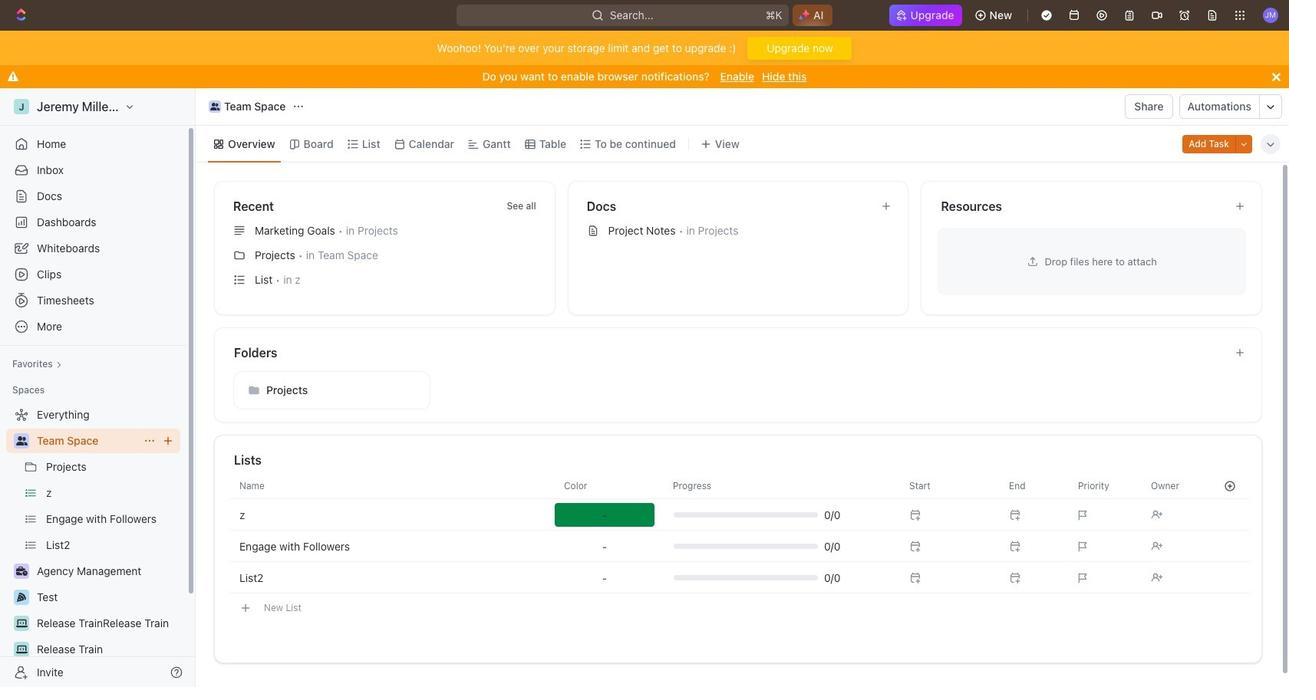 Task type: describe. For each thing, give the bounding box(es) containing it.
sidebar navigation
[[0, 88, 199, 688]]

dropdown menu image
[[603, 572, 607, 585]]

laptop code image
[[16, 620, 27, 629]]

user group image
[[210, 103, 220, 111]]



Task type: locate. For each thing, give the bounding box(es) containing it.
0 vertical spatial dropdown menu image
[[555, 504, 655, 527]]

laptop code image
[[16, 646, 27, 655]]

business time image
[[16, 567, 27, 577]]

tree inside sidebar navigation
[[6, 403, 180, 688]]

tree
[[6, 403, 180, 688]]

dropdown menu image
[[555, 504, 655, 527], [603, 541, 607, 553]]

jeremy miller's workspace, , element
[[14, 99, 29, 114]]

1 vertical spatial dropdown menu image
[[603, 541, 607, 553]]

pizza slice image
[[17, 593, 26, 603]]

user group image
[[16, 437, 27, 446]]



Task type: vqa. For each thing, say whether or not it's contained in the screenshot.
Everything link
no



